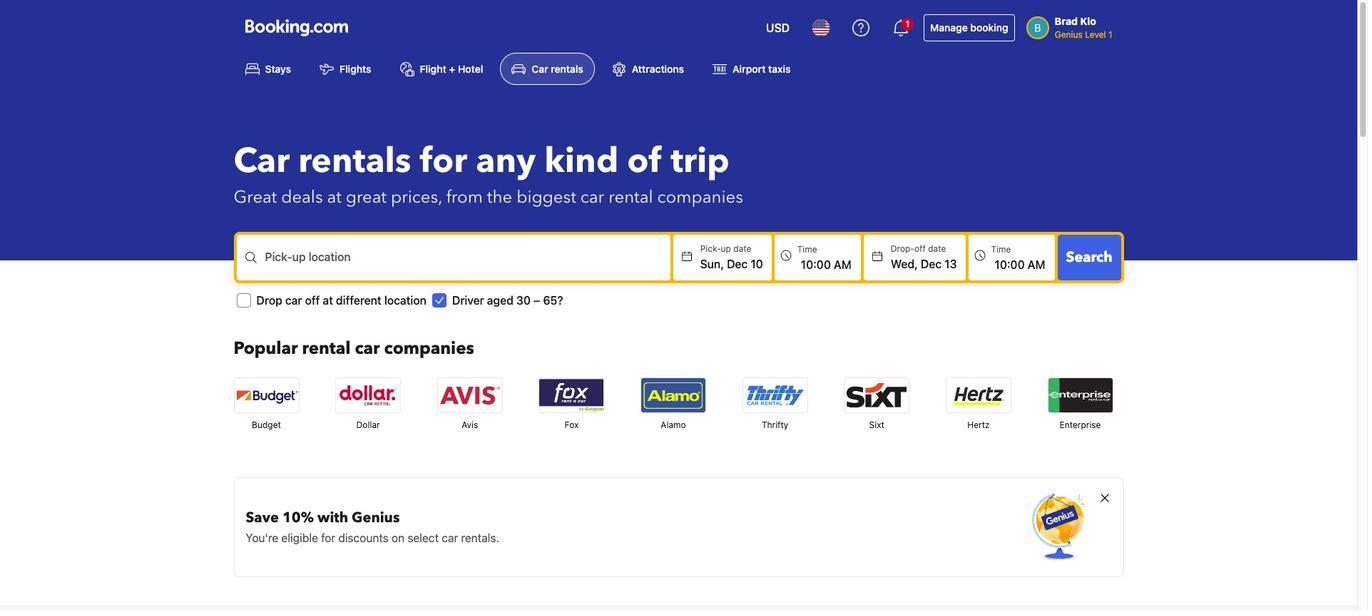 Task type: describe. For each thing, give the bounding box(es) containing it.
flight + hotel
[[420, 63, 483, 75]]

enterprise logo image
[[1049, 378, 1113, 413]]

attractions link
[[601, 53, 696, 85]]

flights
[[340, 63, 371, 75]]

car up dollar logo
[[355, 337, 380, 361]]

genius inside brad klo genius level 1
[[1055, 29, 1083, 40]]

Pick-up location field
[[265, 258, 670, 275]]

flight
[[420, 63, 446, 75]]

search button
[[1058, 235, 1121, 281]]

with
[[317, 508, 348, 527]]

13
[[945, 258, 957, 271]]

discounts
[[338, 532, 389, 545]]

pick-up date sun, dec 10
[[700, 244, 763, 271]]

popular
[[234, 337, 298, 361]]

save
[[246, 508, 279, 527]]

car right drop
[[285, 294, 302, 307]]

1 inside brad klo genius level 1
[[1109, 29, 1113, 40]]

flights link
[[308, 53, 383, 85]]

at inside car rentals for any kind of trip great deals at great prices, from the biggest car rental companies
[[327, 186, 342, 209]]

manage booking
[[931, 21, 1009, 34]]

hotel
[[458, 63, 483, 75]]

up for date
[[721, 244, 731, 254]]

car inside save 10% with genius you're eligible for discounts on select car rentals.
[[442, 532, 458, 545]]

companies inside car rentals for any kind of trip great deals at great prices, from the biggest car rental companies
[[658, 186, 743, 209]]

rentals for car rentals
[[551, 63, 583, 75]]

0 horizontal spatial location
[[309, 251, 351, 263]]

avis
[[462, 420, 478, 430]]

date for 13
[[928, 244, 946, 254]]

sixt
[[870, 420, 885, 430]]

aged
[[487, 294, 514, 307]]

car rentals for any kind of trip great deals at great prices, from the biggest car rental companies
[[234, 138, 743, 209]]

dec for sun,
[[727, 258, 748, 271]]

you're
[[246, 532, 279, 545]]

dollar
[[356, 420, 380, 430]]

thrifty
[[762, 420, 789, 430]]

airport taxis
[[733, 63, 791, 75]]

booking
[[971, 21, 1009, 34]]

flight + hotel link
[[389, 53, 495, 85]]

enterprise
[[1060, 420, 1101, 430]]

1 vertical spatial rental
[[302, 337, 351, 361]]

biggest
[[517, 186, 576, 209]]

1 horizontal spatial location
[[384, 294, 427, 307]]

eligible
[[281, 532, 318, 545]]

driver aged 30 – 65?
[[452, 294, 563, 307]]

1 button
[[884, 11, 918, 45]]

+
[[449, 63, 455, 75]]

car rentals link
[[500, 53, 595, 85]]

select
[[408, 532, 439, 545]]

car for car rentals
[[532, 63, 548, 75]]

10%
[[282, 508, 314, 527]]

attractions
[[632, 63, 684, 75]]

brad
[[1055, 15, 1078, 27]]

hertz
[[968, 420, 990, 430]]

drop
[[257, 294, 282, 307]]

budget logo image
[[234, 378, 299, 413]]

date for 10
[[734, 244, 752, 254]]

rental inside car rentals for any kind of trip great deals at great prices, from the biggest car rental companies
[[609, 186, 653, 209]]

1 vertical spatial off
[[305, 294, 320, 307]]

fox
[[565, 420, 579, 430]]

level
[[1085, 29, 1106, 40]]

1 vertical spatial companies
[[384, 337, 474, 361]]

the
[[487, 186, 512, 209]]

manage booking link
[[924, 14, 1015, 41]]

10
[[751, 258, 763, 271]]

save 10% with genius you're eligible for discounts on select car rentals.
[[246, 508, 499, 545]]

great
[[346, 186, 387, 209]]

search
[[1066, 248, 1113, 267]]

kind
[[545, 138, 619, 185]]

airport
[[733, 63, 766, 75]]

dollar logo image
[[336, 378, 400, 413]]

genius inside save 10% with genius you're eligible for discounts on select car rentals.
[[352, 508, 400, 527]]

30
[[517, 294, 531, 307]]



Task type: vqa. For each thing, say whether or not it's contained in the screenshot.
you in OFFERS PROMOTIONS, DEALS, AND SPECIAL OFFERS FOR YOU
no



Task type: locate. For each thing, give the bounding box(es) containing it.
pick- for pick-up location
[[265, 251, 292, 263]]

alamo
[[661, 420, 686, 430]]

1 inside button
[[906, 19, 910, 29]]

0 vertical spatial car
[[532, 63, 548, 75]]

0 horizontal spatial 1
[[906, 19, 910, 29]]

off right drop
[[305, 294, 320, 307]]

drop-
[[891, 244, 915, 254]]

0 horizontal spatial rentals
[[298, 138, 411, 185]]

rentals inside car rentals for any kind of trip great deals at great prices, from the biggest car rental companies
[[298, 138, 411, 185]]

popular rental car companies
[[234, 337, 474, 361]]

1 right 'level'
[[1109, 29, 1113, 40]]

1 vertical spatial at
[[323, 294, 333, 307]]

rental
[[609, 186, 653, 209], [302, 337, 351, 361]]

deals
[[281, 186, 323, 209]]

date inside the pick-up date sun, dec 10
[[734, 244, 752, 254]]

wed,
[[891, 258, 918, 271]]

any
[[476, 138, 536, 185]]

taxis
[[769, 63, 791, 75]]

1 date from the left
[[734, 244, 752, 254]]

1 horizontal spatial companies
[[658, 186, 743, 209]]

up up 'sun,'
[[721, 244, 731, 254]]

great
[[234, 186, 277, 209]]

1 horizontal spatial for
[[420, 138, 468, 185]]

car
[[581, 186, 605, 209], [285, 294, 302, 307], [355, 337, 380, 361], [442, 532, 458, 545]]

0 horizontal spatial pick-
[[265, 251, 292, 263]]

klo
[[1081, 15, 1097, 27]]

booking.com online hotel reservations image
[[245, 19, 348, 36]]

0 horizontal spatial companies
[[384, 337, 474, 361]]

for down "with"
[[321, 532, 335, 545]]

1 vertical spatial genius
[[352, 508, 400, 527]]

thrifty logo image
[[743, 378, 807, 413]]

for inside save 10% with genius you're eligible for discounts on select car rentals.
[[321, 532, 335, 545]]

fox logo image
[[540, 378, 604, 413]]

avis logo image
[[438, 378, 502, 413]]

sixt logo image
[[845, 378, 909, 413]]

up
[[721, 244, 731, 254], [292, 251, 306, 263]]

for inside car rentals for any kind of trip great deals at great prices, from the biggest car rental companies
[[420, 138, 468, 185]]

off inside drop-off date wed, dec 13
[[915, 244, 926, 254]]

0 vertical spatial at
[[327, 186, 342, 209]]

1 horizontal spatial rental
[[609, 186, 653, 209]]

0 horizontal spatial car
[[234, 138, 290, 185]]

pick- inside the pick-up date sun, dec 10
[[700, 244, 721, 254]]

pick-up location
[[265, 251, 351, 263]]

genius down brad
[[1055, 29, 1083, 40]]

at
[[327, 186, 342, 209], [323, 294, 333, 307]]

1 horizontal spatial rentals
[[551, 63, 583, 75]]

at left great
[[327, 186, 342, 209]]

usd
[[766, 21, 790, 34]]

car inside car rentals for any kind of trip great deals at great prices, from the biggest car rental companies
[[234, 138, 290, 185]]

1 horizontal spatial 1
[[1109, 29, 1113, 40]]

rental down drop car off at different location
[[302, 337, 351, 361]]

up for location
[[292, 251, 306, 263]]

2 date from the left
[[928, 244, 946, 254]]

0 vertical spatial off
[[915, 244, 926, 254]]

dec left 13 in the right of the page
[[921, 258, 942, 271]]

car up 'great'
[[234, 138, 290, 185]]

0 vertical spatial companies
[[658, 186, 743, 209]]

up down deals
[[292, 251, 306, 263]]

1 horizontal spatial date
[[928, 244, 946, 254]]

hertz logo image
[[947, 378, 1011, 413]]

2 dec from the left
[[921, 258, 942, 271]]

airport taxis link
[[701, 53, 802, 85]]

–
[[534, 294, 540, 307]]

different
[[336, 294, 382, 307]]

1 horizontal spatial up
[[721, 244, 731, 254]]

1 horizontal spatial genius
[[1055, 29, 1083, 40]]

companies down the trip
[[658, 186, 743, 209]]

car right select
[[442, 532, 458, 545]]

0 horizontal spatial genius
[[352, 508, 400, 527]]

location right different
[[384, 294, 427, 307]]

pick- up drop
[[265, 251, 292, 263]]

pick-
[[700, 244, 721, 254], [265, 251, 292, 263]]

of
[[627, 138, 662, 185]]

drop car off at different location
[[257, 294, 427, 307]]

0 horizontal spatial off
[[305, 294, 320, 307]]

car
[[532, 63, 548, 75], [234, 138, 290, 185]]

location
[[309, 251, 351, 263], [384, 294, 427, 307]]

car inside car rentals link
[[532, 63, 548, 75]]

genius up discounts
[[352, 508, 400, 527]]

0 horizontal spatial rental
[[302, 337, 351, 361]]

drop-off date wed, dec 13
[[891, 244, 957, 271]]

off
[[915, 244, 926, 254], [305, 294, 320, 307]]

off up wed, on the top right
[[915, 244, 926, 254]]

budget
[[252, 420, 281, 430]]

1 horizontal spatial dec
[[921, 258, 942, 271]]

dec for wed,
[[921, 258, 942, 271]]

1 horizontal spatial car
[[532, 63, 548, 75]]

1
[[906, 19, 910, 29], [1109, 29, 1113, 40]]

companies
[[658, 186, 743, 209], [384, 337, 474, 361]]

rentals.
[[461, 532, 499, 545]]

1 dec from the left
[[727, 258, 748, 271]]

pick- for pick-up date sun, dec 10
[[700, 244, 721, 254]]

brad klo genius level 1
[[1055, 15, 1113, 40]]

0 horizontal spatial for
[[321, 532, 335, 545]]

date up 10
[[734, 244, 752, 254]]

prices,
[[391, 186, 442, 209]]

0 vertical spatial rental
[[609, 186, 653, 209]]

65?
[[543, 294, 563, 307]]

dec left 10
[[727, 258, 748, 271]]

dec inside the pick-up date sun, dec 10
[[727, 258, 748, 271]]

date inside drop-off date wed, dec 13
[[928, 244, 946, 254]]

from
[[446, 186, 483, 209]]

1 left manage at right
[[906, 19, 910, 29]]

0 vertical spatial rentals
[[551, 63, 583, 75]]

on
[[392, 532, 405, 545]]

rentals for car rentals for any kind of trip great deals at great prices, from the biggest car rental companies
[[298, 138, 411, 185]]

date
[[734, 244, 752, 254], [928, 244, 946, 254]]

car down kind
[[581, 186, 605, 209]]

manage
[[931, 21, 968, 34]]

driver
[[452, 294, 484, 307]]

1 horizontal spatial off
[[915, 244, 926, 254]]

location up drop car off at different location
[[309, 251, 351, 263]]

0 horizontal spatial up
[[292, 251, 306, 263]]

for up "from"
[[420, 138, 468, 185]]

0 vertical spatial genius
[[1055, 29, 1083, 40]]

car rentals
[[532, 63, 583, 75]]

sun,
[[700, 258, 724, 271]]

1 vertical spatial rentals
[[298, 138, 411, 185]]

date up 13 in the right of the page
[[928, 244, 946, 254]]

trip
[[671, 138, 730, 185]]

dec
[[727, 258, 748, 271], [921, 258, 942, 271]]

for
[[420, 138, 468, 185], [321, 532, 335, 545]]

0 vertical spatial location
[[309, 251, 351, 263]]

0 horizontal spatial date
[[734, 244, 752, 254]]

0 vertical spatial for
[[420, 138, 468, 185]]

1 vertical spatial for
[[321, 532, 335, 545]]

companies down driver
[[384, 337, 474, 361]]

dec inside drop-off date wed, dec 13
[[921, 258, 942, 271]]

genius
[[1055, 29, 1083, 40], [352, 508, 400, 527]]

at left different
[[323, 294, 333, 307]]

0 horizontal spatial dec
[[727, 258, 748, 271]]

up inside the pick-up date sun, dec 10
[[721, 244, 731, 254]]

1 horizontal spatial pick-
[[700, 244, 721, 254]]

1 vertical spatial location
[[384, 294, 427, 307]]

1 vertical spatial car
[[234, 138, 290, 185]]

usd button
[[758, 11, 799, 45]]

rental down of
[[609, 186, 653, 209]]

car for car rentals for any kind of trip great deals at great prices, from the biggest car rental companies
[[234, 138, 290, 185]]

pick- up 'sun,'
[[700, 244, 721, 254]]

car inside car rentals for any kind of trip great deals at great prices, from the biggest car rental companies
[[581, 186, 605, 209]]

alamo logo image
[[641, 378, 706, 413]]

rentals
[[551, 63, 583, 75], [298, 138, 411, 185]]

stays
[[265, 63, 291, 75]]

stays link
[[234, 53, 303, 85]]

car right hotel
[[532, 63, 548, 75]]



